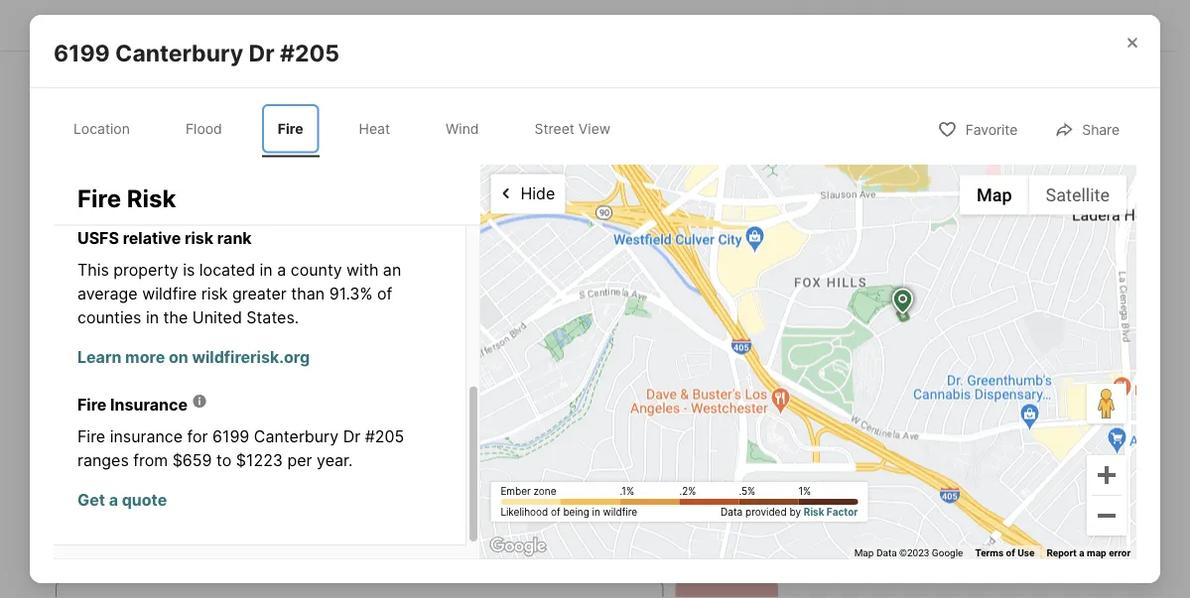Task type: locate. For each thing, give the bounding box(es) containing it.
0 vertical spatial google image
[[61, 330, 126, 356]]

satellite
[[1046, 185, 1110, 206]]

1 horizontal spatial tour
[[994, 236, 1020, 250]]

menu bar inside 6199 canterbury dr #205 dialog
[[960, 175, 1127, 215]]

likelihood of being in wildfire
[[501, 507, 638, 519]]

satellite button
[[1029, 175, 1127, 215]]

risk up united
[[201, 285, 228, 304]]

redfin checked: 2 minutes ago (oct 24, 2023 at 2:53pm) • source: themls # 23-322283
[[56, 12, 728, 31]]

map inside 6199 canterbury dr #205 dialog
[[1087, 548, 1107, 560]]

map button
[[960, 175, 1029, 215]]

terms right map data ©2023 google on the bottom of page
[[617, 344, 645, 356]]

0 horizontal spatial terms of use
[[617, 344, 677, 356]]

0 vertical spatial an
[[383, 261, 401, 281]]

— min ·
[[138, 392, 199, 411]]

.2%
[[680, 486, 696, 498]]

1 horizontal spatial terms of use link
[[976, 548, 1035, 560]]

free,
[[829, 342, 855, 356]]

report a map error left it's
[[688, 344, 773, 356]]

1 vertical spatial terms of use link
[[976, 548, 1035, 560]]

go
[[809, 71, 841, 99]]

map down 25
[[977, 185, 1012, 206]]

data
[[519, 344, 539, 356]]

0 vertical spatial menu bar
[[66, 88, 232, 128]]

0 vertical spatial report a map error link
[[688, 344, 773, 356]]

tour inside option
[[851, 236, 877, 250]]

a for the ask a question link
[[863, 492, 872, 511]]

0 horizontal spatial map
[[497, 344, 517, 356]]

a left it's
[[721, 344, 726, 356]]

6199 canterbury dr #205 element
[[54, 15, 364, 67]]

91.3
[[329, 285, 360, 304]]

report a map error link for map data ©2023 google
[[1047, 548, 1131, 560]]

terms inside 6199 canterbury dr #205 dialog
[[976, 548, 1004, 560]]

terms of use link down (503)
[[976, 548, 1035, 560]]

0 vertical spatial tour
[[846, 71, 892, 99]]

tour inside option
[[994, 236, 1020, 250]]

1 vertical spatial canterbury
[[254, 428, 339, 447]]

oct inside 24 oct
[[854, 170, 879, 185]]

2 horizontal spatial oct
[[1050, 170, 1076, 185]]

0 horizontal spatial terms
[[617, 344, 645, 356]]

tab
[[56, 3, 187, 51], [187, 3, 294, 51], [294, 3, 443, 51], [443, 3, 602, 51], [602, 3, 698, 51]]

google image down "likelihood"
[[486, 534, 551, 560]]

this
[[898, 71, 940, 99]]

1 vertical spatial wildfire
[[603, 507, 638, 519]]

report a map error for map data ©2023 google
[[1047, 548, 1131, 560]]

fire inside tab
[[278, 120, 303, 137]]

1 horizontal spatial 6199
[[212, 428, 250, 447]]

menu bar containing map
[[960, 175, 1127, 215]]

fire up usfs
[[77, 184, 121, 214]]

oct down 25
[[952, 170, 977, 185]]

1 vertical spatial #205
[[365, 428, 404, 447]]

0 horizontal spatial 6199
[[54, 39, 110, 67]]

terms of use down (503)
[[976, 548, 1035, 560]]

google image down counties at the bottom of page
[[61, 330, 126, 356]]

menu bar down 6199 canterbury dr #205
[[66, 88, 232, 128]]

error inside 6199 canterbury dr #205 dialog
[[1109, 548, 1131, 560]]

0 vertical spatial terms
[[617, 344, 645, 356]]

©2023 inside 6199 canterbury dr #205 dialog
[[900, 548, 930, 560]]

1 vertical spatial 6199
[[212, 428, 250, 447]]

1 horizontal spatial report a map error link
[[1047, 548, 1131, 560]]

1 vertical spatial terms of use
[[976, 548, 1035, 560]]

cancel
[[858, 342, 895, 356]]

0 vertical spatial canterbury
[[115, 39, 243, 67]]

2 $ from the left
[[236, 452, 246, 471]]

1 vertical spatial tab list
[[54, 100, 647, 157]]

terms down (503)
[[976, 548, 1004, 560]]

tour left the via
[[994, 236, 1020, 250]]

0 vertical spatial #205
[[280, 39, 340, 67]]

fire left heat
[[278, 120, 303, 137]]

$ right the to
[[236, 452, 246, 471]]

oct down the 24
[[854, 170, 879, 185]]

1 horizontal spatial ©2023
[[900, 548, 930, 560]]

0 vertical spatial report
[[688, 344, 719, 356]]

1 horizontal spatial canterbury
[[254, 428, 339, 447]]

tab list containing location
[[54, 100, 647, 157]]

fire down learn
[[77, 396, 107, 416]]

location tab
[[58, 104, 146, 153]]

0 vertical spatial terms of use link
[[617, 344, 677, 356]]

0 vertical spatial terms of use
[[617, 344, 677, 356]]

0 vertical spatial map
[[729, 344, 748, 356]]

map region for menu bar containing map
[[473, 17, 1186, 599]]

1 vertical spatial report a map error link
[[1047, 548, 1131, 560]]

0 horizontal spatial ©2023
[[541, 344, 571, 356]]

1 vertical spatial report
[[1047, 548, 1077, 560]]

map for map data ©2023 google
[[1087, 548, 1107, 560]]

via
[[1023, 236, 1039, 250]]

0 horizontal spatial risk
[[127, 184, 176, 214]]

1 vertical spatial risk
[[804, 507, 825, 519]]

0 horizontal spatial report a map error link
[[688, 344, 773, 356]]

report a map error inside 6199 canterbury dr #205 dialog
[[1047, 548, 1131, 560]]

0 horizontal spatial an
[[383, 261, 401, 281]]

data down the ask a question
[[877, 548, 897, 560]]

1 tour from the left
[[851, 236, 877, 250]]

risk
[[127, 184, 176, 214], [804, 507, 825, 519]]

map down factor
[[855, 548, 874, 560]]

canterbury up per
[[254, 428, 339, 447]]

google inside 6199 canterbury dr #205 dialog
[[932, 548, 964, 560]]

in inside this property is located in a county with an average wildfire risk greater than
[[260, 261, 273, 281]]

24 oct
[[848, 133, 885, 185]]

a up the greater
[[277, 261, 286, 281]]

2 vertical spatial map
[[855, 548, 874, 560]]

use inside 6199 canterbury dr #205 dialog
[[1018, 548, 1035, 560]]

26
[[1044, 133, 1082, 168]]

at
[[403, 12, 418, 31]]

1 vertical spatial google image
[[486, 534, 551, 560]]

fire
[[278, 120, 303, 137], [77, 184, 121, 214], [77, 396, 107, 416], [77, 428, 105, 447]]

list box
[[809, 217, 1120, 269]]

©2023 right data
[[541, 344, 571, 356]]

fire tab
[[262, 104, 319, 153]]

it's
[[809, 342, 826, 356]]

an right with
[[383, 261, 401, 281]]

google down question
[[932, 548, 964, 560]]

google image inside 6199 canterbury dr #205 dialog
[[486, 534, 551, 560]]

fire for fire risk
[[77, 184, 121, 214]]

0 horizontal spatial tour
[[846, 71, 892, 99]]

1 horizontal spatial google image
[[486, 534, 551, 560]]

tour via video chat
[[994, 236, 1102, 250]]

start an offer
[[914, 428, 1016, 447]]

0 horizontal spatial google
[[574, 344, 605, 356]]

learn
[[77, 349, 122, 368]]

use
[[660, 344, 677, 356], [1018, 548, 1035, 560]]

0 vertical spatial google
[[574, 344, 605, 356]]

tab list
[[56, 0, 714, 51], [54, 100, 647, 157]]

risk up is at left
[[185, 229, 214, 249]]

oct inside wednesday 25 oct
[[952, 170, 977, 185]]

report a map error link
[[688, 344, 773, 356], [1047, 548, 1131, 560]]

1 horizontal spatial terms of use
[[976, 548, 1035, 560]]

0 vertical spatial wildfire
[[142, 285, 197, 304]]

likelihood
[[501, 507, 548, 519]]

list box containing tour in person
[[809, 217, 1120, 269]]

1 vertical spatial menu bar
[[960, 175, 1127, 215]]

street
[[535, 120, 575, 137]]

1 vertical spatial terms
[[976, 548, 1004, 560]]

canterbury inside 6199 canterbury dr #205 element
[[115, 39, 243, 67]]

1 horizontal spatial report a map error
[[1047, 548, 1131, 560]]

dr inside fire insurance for 6199 canterbury dr #205 ranges from $ 659 to $ 1223 per year.
[[343, 428, 361, 447]]

0 vertical spatial ©2023
[[541, 344, 571, 356]]

report a map error link left it's
[[688, 344, 773, 356]]

0 vertical spatial error
[[751, 344, 773, 356]]

report for map data ©2023 google
[[688, 344, 719, 356]]

map left it's
[[729, 344, 748, 356]]

map down 4197 at the right
[[1087, 548, 1107, 560]]

6199 up the to
[[212, 428, 250, 447]]

of inside % of counties in the united states.
[[377, 285, 393, 304]]

thursday
[[1031, 116, 1095, 131]]

1 horizontal spatial map
[[855, 548, 874, 560]]

0 horizontal spatial use
[[660, 344, 677, 356]]

schedule
[[911, 299, 983, 318]]

wednesday 25 oct
[[928, 116, 1002, 185]]

tour right schedule
[[987, 299, 1018, 318]]

1 horizontal spatial report
[[1047, 548, 1077, 560]]

greater
[[232, 285, 287, 304]]

0 horizontal spatial error
[[751, 344, 773, 356]]

terms of use
[[617, 344, 677, 356], [976, 548, 1035, 560]]

1 vertical spatial google
[[932, 548, 964, 560]]

©2023 for data
[[541, 344, 571, 356]]

oct up satellite
[[1050, 170, 1076, 185]]

1 horizontal spatial risk
[[804, 507, 825, 519]]

google image
[[61, 330, 126, 356], [486, 534, 551, 560]]

©2023 down question
[[900, 548, 930, 560]]

1 vertical spatial risk
[[201, 285, 228, 304]]

min
[[158, 392, 186, 411]]

in inside option
[[880, 236, 891, 250]]

dr inside 6199 canterbury dr #205 element
[[249, 39, 275, 67]]

1 vertical spatial an
[[956, 428, 975, 447]]

risk up relative
[[127, 184, 176, 214]]

relative
[[123, 229, 181, 249]]

$ right from
[[172, 452, 183, 471]]

6199
[[54, 39, 110, 67], [212, 428, 250, 447]]

396-
[[1028, 492, 1067, 511]]

terms of use link right map data ©2023 google on the bottom of page
[[617, 344, 677, 356]]

fire up ranges
[[77, 428, 105, 447]]

0 horizontal spatial report
[[688, 344, 719, 356]]

0 vertical spatial 6199
[[54, 39, 110, 67]]

3 oct from the left
[[1050, 170, 1076, 185]]

oct inside thursday 26 oct
[[1050, 170, 1076, 185]]

oct for 25
[[952, 170, 977, 185]]

error
[[751, 344, 773, 356], [1109, 548, 1131, 560]]

map region
[[0, 0, 968, 384], [473, 17, 1186, 599]]

2 tab from the left
[[187, 3, 294, 51]]

report a map error link down 4197 at the right
[[1047, 548, 1131, 560]]

1 horizontal spatial data
[[877, 548, 897, 560]]

1 horizontal spatial tour
[[987, 299, 1018, 318]]

0 vertical spatial report a map error
[[688, 344, 773, 356]]

in up the greater
[[260, 261, 273, 281]]

in
[[880, 236, 891, 250], [260, 261, 273, 281], [146, 309, 159, 328], [592, 507, 601, 519]]

or
[[953, 376, 976, 396]]

wildfire inside this property is located in a county with an average wildfire risk greater than
[[142, 285, 197, 304]]

1 horizontal spatial google
[[932, 548, 964, 560]]

terms of use inside 6199 canterbury dr #205 dialog
[[976, 548, 1035, 560]]

©2023
[[541, 344, 571, 356], [900, 548, 930, 560]]

share
[[1083, 121, 1120, 138]]

an
[[383, 261, 401, 281], [956, 428, 975, 447]]

hide button
[[491, 174, 565, 214]]

1 oct from the left
[[854, 170, 879, 185]]

a right ask
[[863, 492, 872, 511]]

map
[[977, 185, 1012, 206], [497, 344, 517, 356], [855, 548, 874, 560]]

menu bar
[[66, 88, 232, 128], [960, 175, 1127, 215]]

flood tab
[[170, 104, 238, 153]]

tour inside button
[[987, 299, 1018, 318]]

0 horizontal spatial $
[[172, 452, 183, 471]]

a down 4197 at the right
[[1080, 548, 1085, 560]]

1 horizontal spatial menu bar
[[960, 175, 1127, 215]]

report inside 6199 canterbury dr #205 dialog
[[1047, 548, 1077, 560]]

oct
[[854, 170, 879, 185], [952, 170, 977, 185], [1050, 170, 1076, 185]]

of
[[377, 285, 393, 304], [648, 344, 657, 356], [551, 507, 561, 519], [1006, 548, 1016, 560]]

in left person
[[880, 236, 891, 250]]

canterbury down 2 on the top of the page
[[115, 39, 243, 67]]

wildfire down '.1%'
[[603, 507, 638, 519]]

than
[[291, 285, 325, 304]]

dr up year.
[[343, 428, 361, 447]]

1 horizontal spatial terms
[[976, 548, 1004, 560]]

2 oct from the left
[[952, 170, 977, 185]]

offer
[[978, 428, 1016, 447]]

©2023 for data
[[900, 548, 930, 560]]

anytime
[[898, 342, 943, 356]]

rank
[[217, 229, 252, 249]]

map for map data ©2023 google
[[855, 548, 874, 560]]

fire inside fire insurance for 6199 canterbury dr #205 ranges from $ 659 to $ 1223 per year.
[[77, 428, 105, 447]]

0 vertical spatial use
[[660, 344, 677, 356]]

1 horizontal spatial $
[[236, 452, 246, 471]]

map
[[729, 344, 748, 356], [1087, 548, 1107, 560]]

checked:
[[108, 12, 176, 31]]

None button
[[821, 104, 912, 198], [920, 105, 1010, 197], [1018, 105, 1108, 197], [821, 104, 912, 198], [920, 105, 1010, 197], [1018, 105, 1108, 197]]

risk right the by
[[804, 507, 825, 519]]

wildfire up the
[[142, 285, 197, 304]]

map left data
[[497, 344, 517, 356]]

1 horizontal spatial dr
[[343, 428, 361, 447]]

report a map error down 4197 at the right
[[1047, 548, 1131, 560]]

1 horizontal spatial error
[[1109, 548, 1131, 560]]

1 horizontal spatial use
[[1018, 548, 1035, 560]]

data down the .5%
[[721, 507, 743, 519]]

tour
[[846, 71, 892, 99], [987, 299, 1018, 318]]

in left the
[[146, 309, 159, 328]]

tour left person
[[851, 236, 877, 250]]

an inside button
[[956, 428, 975, 447]]

menu bar up 'tour via video chat'
[[960, 175, 1127, 215]]

2 horizontal spatial map
[[977, 185, 1012, 206]]

map region inside 6199 canterbury dr #205 dialog
[[473, 17, 1186, 599]]

a for map data ©2023 google the report a map error link
[[1080, 548, 1085, 560]]

1 horizontal spatial an
[[956, 428, 975, 447]]

an left offer
[[956, 428, 975, 447]]

ask a question
[[829, 492, 944, 511]]

0 vertical spatial map
[[977, 185, 1012, 206]]

dr down ago
[[249, 39, 275, 67]]

0 horizontal spatial map
[[729, 344, 748, 356]]

tour
[[851, 236, 877, 250], [994, 236, 1020, 250]]

tour right go
[[846, 71, 892, 99]]

1 vertical spatial ©2023
[[900, 548, 930, 560]]

factor
[[827, 507, 858, 519]]

schedule tour
[[911, 299, 1018, 318]]

view
[[579, 120, 611, 137]]

map for map data ©2023 google
[[729, 344, 748, 356]]

a right get
[[109, 492, 118, 511]]

a inside this property is located in a county with an average wildfire risk greater than
[[277, 261, 286, 281]]

terms of use link for map data ©2023 google
[[976, 548, 1035, 560]]

tour for go
[[846, 71, 892, 99]]

6199 down redfin
[[54, 39, 110, 67]]

fire insurance for 6199 canterbury dr #205 ranges from $ 659 to $ 1223 per year.
[[77, 428, 404, 471]]

tour via video chat option
[[954, 217, 1120, 269]]

(oct
[[295, 12, 327, 31]]

street view tab
[[519, 104, 627, 153]]

report for map data ©2023 google
[[1047, 548, 1077, 560]]

2 tour from the left
[[994, 236, 1020, 250]]

terms of use right map data ©2023 google on the bottom of page
[[617, 344, 677, 356]]

% of counties in the united states.
[[77, 285, 393, 328]]

1 vertical spatial tour
[[987, 299, 1018, 318]]

1 horizontal spatial #205
[[365, 428, 404, 447]]

1 vertical spatial error
[[1109, 548, 1131, 560]]

0 vertical spatial risk
[[185, 229, 214, 249]]

#205 inside fire insurance for 6199 canterbury dr #205 ranges from $ 659 to $ 1223 per year.
[[365, 428, 404, 447]]

a
[[277, 261, 286, 281], [721, 344, 726, 356], [109, 492, 118, 511], [863, 492, 872, 511], [1080, 548, 1085, 560]]

1 vertical spatial use
[[1018, 548, 1035, 560]]

0 vertical spatial risk
[[127, 184, 176, 214]]

%
[[360, 285, 373, 304]]

error for map data ©2023 google
[[1109, 548, 1131, 560]]

report
[[688, 344, 719, 356], [1047, 548, 1077, 560]]

1 horizontal spatial oct
[[952, 170, 977, 185]]

0 horizontal spatial dr
[[249, 39, 275, 67]]

home
[[945, 71, 1008, 99]]

question
[[876, 492, 944, 511]]

6199 canterbury dr #205 dialog
[[30, 0, 1186, 599]]

0 horizontal spatial data
[[721, 507, 743, 519]]

0 horizontal spatial oct
[[854, 170, 879, 185]]

0 horizontal spatial google image
[[61, 330, 126, 356]]

map inside popup button
[[977, 185, 1012, 206]]

1 vertical spatial map
[[497, 344, 517, 356]]

0 horizontal spatial canterbury
[[115, 39, 243, 67]]

google right data
[[574, 344, 605, 356]]

0 horizontal spatial tour
[[851, 236, 877, 250]]

united
[[192, 309, 242, 328]]

1 horizontal spatial map
[[1087, 548, 1107, 560]]

1 vertical spatial dr
[[343, 428, 361, 447]]

1 vertical spatial map
[[1087, 548, 1107, 560]]

0 horizontal spatial #205
[[280, 39, 340, 67]]



Task type: vqa. For each thing, say whether or not it's contained in the screenshot.
first year
no



Task type: describe. For each thing, give the bounding box(es) containing it.
hide
[[521, 184, 555, 204]]

fire for fire
[[278, 120, 303, 137]]

0 vertical spatial data
[[721, 507, 743, 519]]

use for map data ©2023 google
[[1018, 548, 1035, 560]]

insurance
[[110, 428, 183, 447]]

1 horizontal spatial wildfire
[[603, 507, 638, 519]]

#
[[632, 12, 642, 31]]

learn more on wildfirerisk.org link
[[77, 339, 442, 370]]

24
[[848, 133, 885, 168]]

schedule tour button
[[809, 285, 1120, 333]]

tour for schedule
[[987, 299, 1018, 318]]

322283
[[669, 12, 728, 31]]

1223
[[246, 452, 283, 471]]

provided
[[746, 507, 787, 519]]

get a quote link
[[77, 482, 442, 513]]

next image
[[1096, 135, 1128, 167]]

a for map data ©2023 google the report a map error link
[[721, 344, 726, 356]]

google for map data ©2023 google
[[932, 548, 964, 560]]

(503)
[[980, 492, 1025, 511]]

map for map data ©2023 google
[[497, 344, 517, 356]]

per
[[287, 452, 312, 471]]

use for map data ©2023 google
[[660, 344, 677, 356]]

2:53pm)
[[422, 12, 485, 31]]

0 vertical spatial tab list
[[56, 0, 714, 51]]

tab list inside 6199 canterbury dr #205 dialog
[[54, 100, 647, 157]]

659
[[183, 452, 212, 471]]

being
[[563, 507, 590, 519]]

terms of use for map data ©2023 google
[[976, 548, 1035, 560]]

2023
[[360, 12, 399, 31]]

(503) 396-4197
[[980, 492, 1105, 511]]

minutes
[[194, 12, 257, 31]]

6199 canterbury dr #205
[[54, 39, 340, 67]]

video
[[1043, 236, 1073, 250]]

zone
[[534, 486, 557, 498]]

an inside this property is located in a county with an average wildfire risk greater than
[[383, 261, 401, 281]]

counties
[[77, 309, 141, 328]]

insurance
[[110, 396, 188, 416]]

3 tab from the left
[[294, 3, 443, 51]]

ask
[[829, 492, 859, 511]]

•
[[488, 12, 497, 31]]

risk factor link
[[804, 507, 858, 519]]

start
[[914, 428, 952, 447]]

from
[[133, 452, 168, 471]]

your
[[56, 534, 107, 562]]

average
[[77, 285, 138, 304]]

more
[[125, 349, 165, 368]]

with
[[347, 261, 379, 281]]

tour for tour via video chat
[[994, 236, 1020, 250]]

for
[[187, 428, 208, 447]]

terms of use for map data ©2023 google
[[617, 344, 677, 356]]

wildfirerisk.org
[[192, 349, 310, 368]]

canterbury inside fire insurance for 6199 canterbury dr #205 ranges from $ 659 to $ 1223 per year.
[[254, 428, 339, 447]]

in right 'being'
[[592, 507, 601, 519]]

fire risk
[[77, 184, 176, 214]]

to
[[217, 452, 232, 471]]

heat
[[359, 120, 390, 137]]

tour in person
[[851, 236, 934, 250]]

in inside % of counties in the united states.
[[146, 309, 159, 328]]

fire for fire insurance for 6199 canterbury dr #205 ranges from $ 659 to $ 1223 per year.
[[77, 428, 105, 447]]

terms of use link for map data ©2023 google
[[617, 344, 677, 356]]

start an offer button
[[809, 414, 1120, 462]]

flood
[[186, 120, 222, 137]]

usfs relative risk rank
[[77, 229, 252, 249]]

location
[[73, 120, 130, 137]]

this property is located in a county with an average wildfire risk greater than
[[77, 261, 401, 304]]

ago
[[261, 12, 290, 31]]

23-
[[642, 12, 669, 31]]

property
[[114, 261, 178, 281]]

oct for 26
[[1050, 170, 1076, 185]]

report a map error link for map data ©2023 google
[[688, 344, 773, 356]]

Add a comment... text field
[[72, 594, 647, 599]]

—
[[138, 392, 154, 411]]

the
[[163, 309, 188, 328]]

risk inside this property is located in a county with an average wildfire risk greater than
[[201, 285, 228, 304]]

this
[[77, 261, 109, 281]]

4 tab from the left
[[443, 3, 602, 51]]

wind tab
[[430, 104, 495, 153]]

heat tab
[[343, 104, 406, 153]]

map for map
[[977, 185, 1012, 206]]

chat
[[1077, 236, 1102, 250]]

learn more on wildfirerisk.org
[[77, 349, 310, 368]]

terms for map data ©2023 google
[[976, 548, 1004, 560]]

google for map data ©2023 google
[[574, 344, 605, 356]]

states.
[[247, 309, 299, 328]]

#205 inside 6199 canterbury dr #205 element
[[280, 39, 340, 67]]

ranges
[[77, 452, 129, 471]]

fire for fire insurance
[[77, 396, 107, 416]]

tour in person option
[[809, 217, 954, 269]]

usfs
[[77, 229, 119, 249]]

1 vertical spatial data
[[877, 548, 897, 560]]

report a map error for map data ©2023 google
[[688, 344, 773, 356]]

5 tab from the left
[[602, 3, 698, 51]]

source:
[[500, 12, 557, 31]]

is
[[183, 261, 195, 281]]

error for map data ©2023 google
[[751, 344, 773, 356]]

redfin
[[56, 12, 104, 31]]

tour for tour in person
[[851, 236, 877, 250]]

located
[[199, 261, 255, 281]]

1 tab from the left
[[56, 3, 187, 51]]

4197
[[1067, 492, 1105, 511]]

ember zone
[[501, 486, 557, 498]]

ember
[[501, 486, 531, 498]]

24,
[[332, 12, 355, 31]]

data provided by risk factor
[[721, 507, 858, 519]]

go tour this home
[[809, 71, 1008, 99]]

map data ©2023 google
[[855, 548, 964, 560]]

get a quote
[[77, 492, 167, 511]]

6199 inside fire insurance for 6199 canterbury dr #205 ranges from $ 659 to $ 1223 per year.
[[212, 428, 250, 447]]

.1%
[[620, 486, 635, 498]]

quote
[[122, 492, 167, 511]]

your comments
[[56, 534, 231, 562]]

terms for map data ©2023 google
[[617, 344, 645, 356]]

themls
[[565, 12, 627, 31]]

map region for left menu bar
[[0, 0, 968, 384]]

0 horizontal spatial menu bar
[[66, 88, 232, 128]]

a for get a quote link
[[109, 492, 118, 511]]

1 $ from the left
[[172, 452, 183, 471]]

fire insurance
[[77, 396, 188, 416]]



